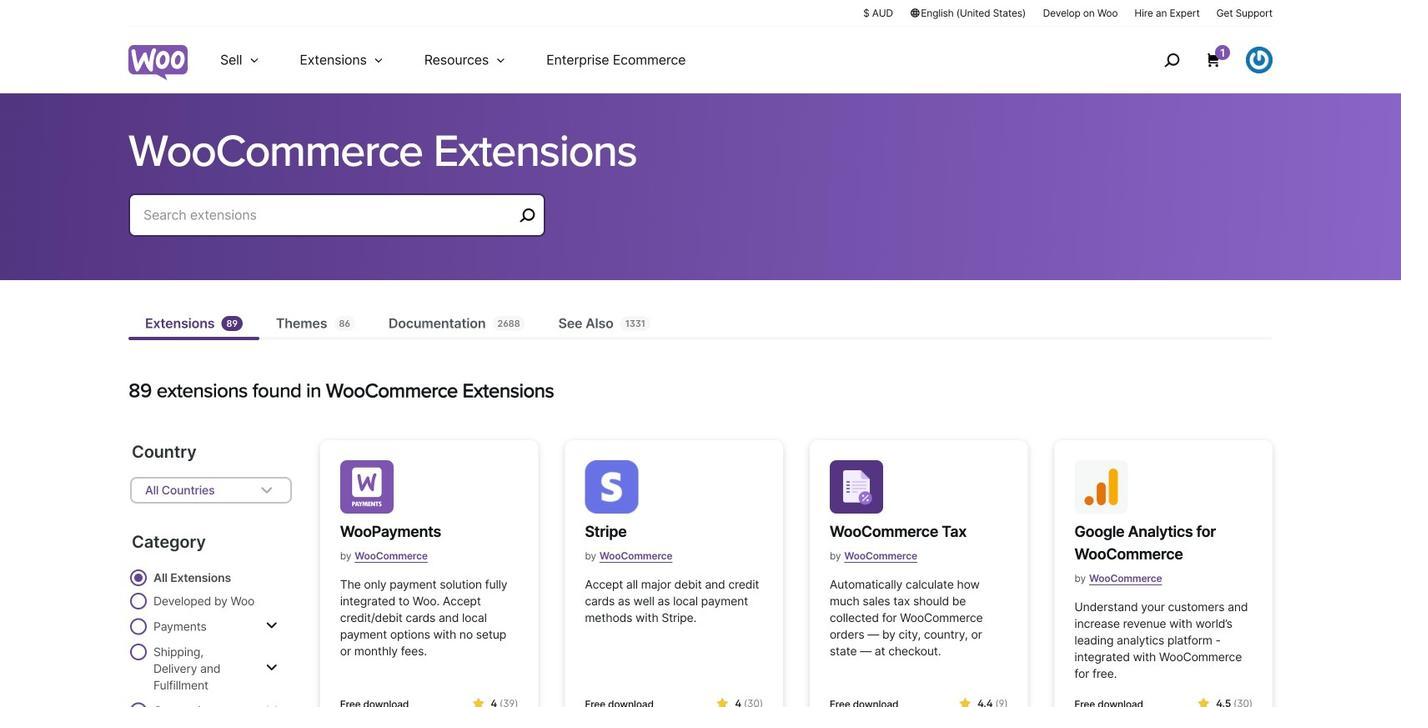 Task type: describe. For each thing, give the bounding box(es) containing it.
open account menu image
[[1246, 47, 1273, 73]]

1 show subcategories image from the top
[[266, 619, 277, 633]]

angle down image
[[257, 481, 277, 501]]

service navigation menu element
[[1129, 33, 1273, 87]]

Filter countries field
[[130, 477, 292, 504]]



Task type: vqa. For each thing, say whether or not it's contained in the screenshot.
in inside the In some US states, residents have the right to opt out of the sale or sharing of their personal information. This opt-out is managed through cookies, so if you delete cookies, your browser is set to delete cookies automatically after a certain length of time, or if you visit sites in a different browser, you'll need to make this selection again. After you opt-out you may still see ads, but they may just not be personalized.
no



Task type: locate. For each thing, give the bounding box(es) containing it.
None search field
[[128, 194, 546, 257]]

search image
[[1159, 47, 1186, 73]]

0 vertical spatial show subcategories image
[[266, 619, 277, 633]]

2 show subcategories image from the top
[[266, 704, 277, 707]]

show subcategories image
[[266, 662, 277, 675]]

show subcategories image
[[266, 619, 277, 633], [266, 704, 277, 707]]

show subcategories image up show subcategories image
[[266, 619, 277, 633]]

show subcategories image down show subcategories image
[[266, 704, 277, 707]]

Search extensions search field
[[143, 204, 514, 227]]

1 vertical spatial show subcategories image
[[266, 704, 277, 707]]



